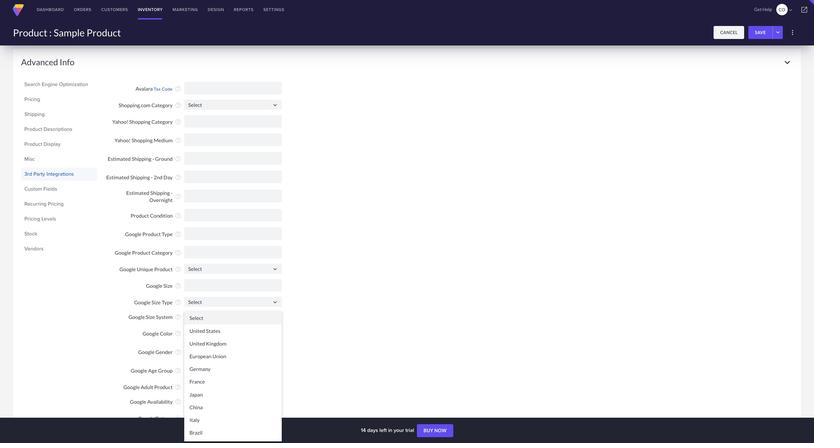 Task type: describe. For each thing, give the bounding box(es) containing it.
yahoo! shopping category help_outline
[[112, 119, 181, 125]]

buy
[[424, 428, 433, 434]]


[[801, 6, 808, 14]]

optimization
[[59, 81, 88, 88]]

product : sample product
[[13, 27, 121, 38]]

misc link
[[24, 154, 94, 165]]

estimated shipping - overnight help_outline
[[126, 190, 181, 203]]

engine
[[42, 81, 58, 88]]

estimated shipping - ground help_outline
[[108, 156, 181, 162]]

more_vert
[[789, 29, 797, 36]]

custom
[[24, 185, 42, 193]]

help_outline inside google gender help_outline
[[175, 349, 181, 356]]

product inside "link"
[[24, 141, 42, 148]]

levels
[[41, 215, 56, 223]]

avalara tax code help_outline
[[136, 85, 181, 92]]

product inside google product type help_outline
[[142, 231, 161, 237]]

help_outline inside google size type help_outline
[[175, 299, 181, 306]]

save
[[755, 30, 766, 35]]

help_outline inside estimated shipping - overnight help_outline
[[175, 193, 181, 200]]

google size type help_outline
[[134, 299, 181, 306]]

google for google unique product help_outline
[[119, 266, 136, 272]]

states
[[206, 328, 220, 334]]

shipping for estimated shipping - overnight help_outline
[[150, 190, 170, 196]]

trial
[[405, 427, 414, 434]]

united for united states
[[189, 328, 205, 334]]

google for google size help_outline
[[146, 283, 162, 289]]

overnight
[[149, 197, 173, 203]]

google pattern help_outline
[[138, 415, 181, 422]]

search engine optimization link
[[24, 79, 94, 90]]

recurring pricing link
[[24, 199, 94, 210]]

category for google product category help_outline
[[151, 250, 173, 256]]

google size system help_outline
[[129, 314, 181, 321]]

google adult product help_outline
[[123, 384, 181, 391]]

pricing for pricing
[[24, 96, 40, 103]]

help_outline inside google age group help_outline
[[175, 368, 181, 374]]

dashboard
[[37, 7, 64, 13]]

france
[[189, 379, 205, 385]]

kingdom
[[206, 341, 227, 347]]

google for google size system help_outline
[[129, 314, 145, 320]]

product up product display at the top of page
[[24, 126, 42, 133]]

united kingdom
[[189, 341, 227, 347]]

day
[[164, 174, 173, 180]]

italy
[[189, 417, 200, 423]]

google for google color help_outline
[[143, 331, 159, 337]]

yahoo! shopping medium help_outline
[[115, 137, 181, 144]]

more_vert button
[[786, 26, 799, 39]]

help_outline inside yahoo! shopping category help_outline
[[175, 119, 181, 125]]

shipping for estimated shipping - 2nd day help_outline
[[130, 174, 150, 180]]

advanced
[[21, 57, 58, 67]]

design
[[208, 7, 224, 13]]

united for united kingdom
[[189, 341, 205, 347]]

gender
[[155, 349, 173, 355]]

china
[[189, 404, 203, 410]]

age
[[148, 368, 157, 374]]

3rd
[[24, 170, 32, 178]]

save link
[[749, 26, 773, 39]]

adult
[[141, 384, 153, 390]]

union
[[213, 353, 226, 359]]

:
[[49, 27, 52, 38]]

buy now
[[424, 428, 447, 434]]

display
[[44, 141, 61, 148]]

european
[[189, 353, 212, 359]]

14 days left in your trial
[[361, 427, 416, 434]]

yahoo! for yahoo! shopping category help_outline
[[112, 119, 128, 125]]

misc
[[24, 155, 35, 163]]

shopping for yahoo! shopping medium help_outline
[[132, 137, 153, 143]]

expand_more
[[782, 57, 793, 68]]

party
[[33, 170, 45, 178]]

get
[[754, 7, 762, 12]]

co 
[[779, 7, 794, 13]]

sample
[[54, 27, 85, 38]]

product inside the product condition help_outline
[[131, 213, 149, 219]]

advanced info
[[21, 57, 74, 67]]

recurring pricing
[[24, 200, 64, 208]]

help_outline inside google size system help_outline
[[175, 314, 181, 321]]

medium
[[154, 137, 173, 143]]

product left ':'
[[13, 27, 47, 38]]

shopping.com category help_outline
[[119, 102, 181, 109]]

your
[[394, 427, 404, 434]]

shopping.com
[[119, 102, 150, 108]]

search engine optimization
[[24, 81, 88, 88]]

google for google availability help_outline
[[130, 399, 146, 405]]

estimated shipping - 2nd day help_outline
[[106, 174, 181, 181]]

help_outline inside google product category help_outline
[[175, 250, 181, 256]]

germany
[[189, 366, 211, 372]]

google for google size type help_outline
[[134, 299, 151, 306]]

dashboard link
[[32, 0, 69, 20]]

availability
[[147, 399, 173, 405]]

help_outline inside google product type help_outline
[[175, 231, 181, 238]]

in
[[388, 427, 392, 434]]

google color help_outline
[[143, 331, 181, 337]]

size for system
[[146, 314, 155, 320]]

category inside shopping.com category help_outline
[[151, 102, 173, 108]]

group
[[158, 368, 173, 374]]

settings
[[263, 7, 284, 13]]

unique
[[137, 266, 153, 272]]

customers
[[101, 7, 128, 13]]

2nd
[[154, 174, 163, 180]]

help_outline inside shopping.com category help_outline
[[175, 102, 181, 109]]



Task type: vqa. For each thing, say whether or not it's contained in the screenshot.
'Setup' within Setup Cost Help_Outline
no



Task type: locate. For each thing, give the bounding box(es) containing it.
product inside google adult product help_outline
[[154, 384, 173, 390]]

0 vertical spatial -
[[152, 156, 154, 162]]

stock
[[24, 230, 37, 238]]

help_outline inside estimated shipping - 2nd day help_outline
[[175, 174, 181, 181]]

0 vertical spatial size
[[163, 283, 173, 289]]

category for yahoo! shopping category help_outline
[[151, 119, 173, 125]]

yahoo! up estimated shipping - ground help_outline
[[115, 137, 131, 143]]

yahoo! down shopping.com
[[112, 119, 128, 125]]

- left ground
[[152, 156, 154, 162]]

google for google pattern help_outline
[[138, 415, 154, 422]]

shopping down shopping.com
[[129, 119, 150, 125]]

1 vertical spatial type
[[162, 299, 173, 306]]

united states
[[189, 328, 220, 334]]

3rd party integrations
[[24, 170, 74, 178]]

japan
[[189, 392, 203, 398]]

yahoo!
[[112, 119, 128, 125], [115, 137, 131, 143]]

2 type from the top
[[162, 299, 173, 306]]

product
[[13, 27, 47, 38], [87, 27, 121, 38], [24, 126, 42, 133], [24, 141, 42, 148], [131, 213, 149, 219], [142, 231, 161, 237], [132, 250, 150, 256], [154, 266, 173, 272], [154, 384, 173, 390]]

- up "overnight"
[[171, 190, 173, 196]]

google for google gender help_outline
[[138, 349, 154, 355]]

product descriptions link
[[24, 124, 94, 135]]

14
[[361, 427, 366, 434]]

united up european
[[189, 341, 205, 347]]

1 vertical spatial shopping
[[132, 137, 153, 143]]

17 help_outline from the top
[[175, 368, 181, 374]]

pricing link
[[24, 94, 94, 105]]

avalara
[[136, 85, 153, 92]]

13 help_outline from the top
[[175, 299, 181, 306]]

product up misc
[[24, 141, 42, 148]]

marketing
[[173, 7, 198, 13]]

google
[[125, 231, 141, 237], [115, 250, 131, 256], [119, 266, 136, 272], [146, 283, 162, 289], [134, 299, 151, 306], [129, 314, 145, 320], [143, 331, 159, 337], [138, 349, 154, 355], [131, 368, 147, 374], [123, 384, 140, 390], [130, 399, 146, 405], [138, 415, 154, 422]]

2 united from the top
[[189, 341, 205, 347]]

yahoo! inside yahoo! shopping category help_outline
[[112, 119, 128, 125]]

help_outline inside google availability help_outline
[[175, 399, 181, 405]]

None text field
[[184, 82, 282, 95], [184, 100, 282, 110], [184, 115, 282, 128], [184, 152, 282, 165], [184, 171, 282, 183], [184, 190, 282, 203], [184, 209, 282, 222], [184, 228, 282, 240], [184, 246, 282, 259], [184, 82, 282, 95], [184, 100, 282, 110], [184, 115, 282, 128], [184, 152, 282, 165], [184, 171, 282, 183], [184, 190, 282, 203], [184, 209, 282, 222], [184, 228, 282, 240], [184, 246, 282, 259]]

20 help_outline from the top
[[175, 415, 181, 422]]

help_outline inside google color help_outline
[[175, 331, 181, 337]]

type down condition
[[162, 231, 173, 237]]

size
[[163, 283, 173, 289], [152, 299, 161, 306], [146, 314, 155, 320]]

help_outline inside google pattern help_outline
[[175, 415, 181, 422]]

14 help_outline from the top
[[175, 314, 181, 321]]

size up google size type help_outline at the bottom left of page
[[163, 283, 173, 289]]

1 vertical spatial estimated
[[106, 174, 129, 180]]

1 vertical spatial -
[[151, 174, 153, 180]]

type for google size type help_outline
[[162, 299, 173, 306]]

google inside google age group help_outline
[[131, 368, 147, 374]]

google inside google adult product help_outline
[[123, 384, 140, 390]]

google inside google pattern help_outline
[[138, 415, 154, 422]]

- for estimated shipping - ground help_outline
[[152, 156, 154, 162]]

estimated for estimated shipping - overnight help_outline
[[126, 190, 149, 196]]

5 help_outline from the top
[[175, 156, 181, 162]]

3  from the top
[[272, 299, 279, 306]]

pricing
[[24, 96, 40, 103], [48, 200, 64, 208], [24, 215, 40, 223]]

google size help_outline
[[146, 283, 181, 289]]

category
[[151, 102, 173, 108], [151, 119, 173, 125], [151, 250, 173, 256]]

2  from the top
[[272, 266, 279, 273]]

3rd party integrations link
[[24, 169, 94, 180]]

shipping for estimated shipping - ground help_outline
[[132, 156, 151, 162]]

google left unique
[[119, 266, 136, 272]]

co
[[779, 7, 786, 12]]

custom fields link
[[24, 184, 94, 195]]

help_outline inside google adult product help_outline
[[175, 384, 181, 391]]

product up availability
[[154, 384, 173, 390]]

type inside google size type help_outline
[[162, 299, 173, 306]]

1 type from the top
[[162, 231, 173, 237]]

2 vertical spatial 
[[272, 299, 279, 306]]

category inside yahoo! shopping category help_outline
[[151, 119, 173, 125]]

google product category help_outline
[[115, 250, 181, 256]]

estimated down estimated shipping - 2nd day help_outline
[[126, 190, 149, 196]]

estimated for estimated shipping - 2nd day help_outline
[[106, 174, 129, 180]]

ground
[[155, 156, 173, 162]]

code
[[162, 86, 173, 92]]

estimated inside estimated shipping - ground help_outline
[[108, 156, 131, 162]]

google inside google unique product help_outline
[[119, 266, 136, 272]]

now
[[434, 428, 447, 434]]

shopping inside yahoo! shopping category help_outline
[[129, 119, 150, 125]]

product display link
[[24, 139, 94, 150]]

help_outline inside avalara tax code help_outline
[[175, 85, 181, 92]]

category inside google product category help_outline
[[151, 250, 173, 256]]

- left 2nd
[[151, 174, 153, 180]]

10 help_outline from the top
[[175, 250, 181, 256]]

2 category from the top
[[151, 119, 173, 125]]

2 help_outline from the top
[[175, 102, 181, 109]]

1 vertical spatial category
[[151, 119, 173, 125]]

category down tax code link
[[151, 102, 173, 108]]

1  from the top
[[272, 102, 279, 109]]

shopping for yahoo! shopping category help_outline
[[129, 119, 150, 125]]

google left the pattern
[[138, 415, 154, 422]]

product down the product condition help_outline
[[142, 231, 161, 237]]

pattern
[[155, 415, 173, 422]]

- inside estimated shipping - ground help_outline
[[152, 156, 154, 162]]

product inside google unique product help_outline
[[154, 266, 173, 272]]

estimated down estimated shipping - ground help_outline
[[106, 174, 129, 180]]

2 vertical spatial estimated
[[126, 190, 149, 196]]

google inside google product category help_outline
[[115, 250, 131, 256]]

shipping left 2nd
[[130, 174, 150, 180]]

google left age on the bottom
[[131, 368, 147, 374]]

3 category from the top
[[151, 250, 173, 256]]

19 help_outline from the top
[[175, 399, 181, 405]]

pricing down custom fields link on the left top of page
[[48, 200, 64, 208]]

size inside google size system help_outline
[[146, 314, 155, 320]]

shopping inside the yahoo! shopping medium help_outline
[[132, 137, 153, 143]]

size up google size system help_outline
[[152, 299, 161, 306]]

15 help_outline from the top
[[175, 331, 181, 337]]

google for google product type help_outline
[[125, 231, 141, 237]]

size left system
[[146, 314, 155, 320]]

category down google product type help_outline
[[151, 250, 173, 256]]

google inside google size type help_outline
[[134, 299, 151, 306]]

recurring
[[24, 200, 46, 208]]

help_outline inside google size help_outline
[[175, 283, 181, 289]]

size for type
[[152, 299, 161, 306]]

product up google size help_outline
[[154, 266, 173, 272]]

estimated up estimated shipping - 2nd day help_outline
[[108, 156, 131, 162]]

google age group help_outline
[[131, 368, 181, 374]]

tax
[[154, 86, 161, 92]]

3 help_outline from the top
[[175, 119, 181, 125]]

help
[[763, 7, 772, 12]]

google inside google gender help_outline
[[138, 349, 154, 355]]

1 united from the top
[[189, 328, 205, 334]]

estimated
[[108, 156, 131, 162], [106, 174, 129, 180], [126, 190, 149, 196]]

2 vertical spatial size
[[146, 314, 155, 320]]

google inside google product type help_outline
[[125, 231, 141, 237]]

type up system
[[162, 299, 173, 306]]

shopping up estimated shipping - ground help_outline
[[132, 137, 153, 143]]

pricing for pricing levels
[[24, 215, 40, 223]]

8 help_outline from the top
[[175, 213, 181, 219]]

1 vertical spatial yahoo!
[[115, 137, 131, 143]]

google up google unique product help_outline
[[115, 250, 131, 256]]

google inside google availability help_outline
[[130, 399, 146, 405]]

united
[[189, 328, 205, 334], [189, 341, 205, 347]]

2 vertical spatial -
[[171, 190, 173, 196]]

0 vertical spatial united
[[189, 328, 205, 334]]

get help
[[754, 7, 772, 12]]

0 vertical spatial estimated
[[108, 156, 131, 162]]

0 vertical spatial pricing
[[24, 96, 40, 103]]

1 category from the top
[[151, 102, 173, 108]]

7 help_outline from the top
[[175, 193, 181, 200]]

None text field
[[184, 134, 282, 146], [184, 264, 282, 274], [184, 279, 282, 292], [184, 297, 282, 307], [184, 134, 282, 146], [184, 264, 282, 274], [184, 279, 282, 292], [184, 297, 282, 307]]

11 help_outline from the top
[[175, 266, 181, 273]]

 for product
[[272, 266, 279, 273]]

european union
[[189, 353, 226, 359]]

custom fields
[[24, 185, 57, 193]]

12 help_outline from the top
[[175, 283, 181, 289]]

category up medium
[[151, 119, 173, 125]]

pricing levels
[[24, 215, 56, 223]]


[[788, 7, 794, 13]]

 for type
[[272, 299, 279, 306]]

condition
[[150, 213, 173, 219]]

google for google age group help_outline
[[131, 368, 147, 374]]

size for help_outline
[[163, 283, 173, 289]]

estimated inside estimated shipping - 2nd day help_outline
[[106, 174, 129, 180]]

type inside google product type help_outline
[[162, 231, 173, 237]]

help_outline inside the product condition help_outline
[[175, 213, 181, 219]]

- for estimated shipping - 2nd day help_outline
[[151, 174, 153, 180]]

size inside google size help_outline
[[163, 283, 173, 289]]

google left the adult
[[123, 384, 140, 390]]

shipping inside estimated shipping - overnight help_outline
[[150, 190, 170, 196]]

google for google product category help_outline
[[115, 250, 131, 256]]

google gender help_outline
[[138, 349, 181, 356]]

product condition help_outline
[[131, 213, 181, 219]]

cancel
[[720, 30, 738, 35]]

google availability help_outline
[[130, 399, 181, 405]]

shipping up product descriptions
[[24, 111, 45, 118]]

united down the select
[[189, 328, 205, 334]]

- inside estimated shipping - overnight help_outline
[[171, 190, 173, 196]]

search
[[24, 81, 40, 88]]

estimated for estimated shipping - ground help_outline
[[108, 156, 131, 162]]

product up unique
[[132, 250, 150, 256]]

pricing up the stock
[[24, 215, 40, 223]]

shipping up estimated shipping - 2nd day help_outline
[[132, 156, 151, 162]]

pricing down the search
[[24, 96, 40, 103]]

google down google unique product help_outline
[[146, 283, 162, 289]]

2 vertical spatial category
[[151, 250, 173, 256]]

google inside google size help_outline
[[146, 283, 162, 289]]

color
[[160, 331, 173, 337]]

google down the adult
[[130, 399, 146, 405]]

estimated inside estimated shipping - overnight help_outline
[[126, 190, 149, 196]]

shipping inside estimated shipping - ground help_outline
[[132, 156, 151, 162]]

9 help_outline from the top
[[175, 231, 181, 238]]

18 help_outline from the top
[[175, 384, 181, 391]]

0 vertical spatial type
[[162, 231, 173, 237]]

size inside google size type help_outline
[[152, 299, 161, 306]]

- inside estimated shipping - 2nd day help_outline
[[151, 174, 153, 180]]

6 help_outline from the top
[[175, 174, 181, 181]]

google down google size type help_outline at the bottom left of page
[[129, 314, 145, 320]]

product inside google product category help_outline
[[132, 250, 150, 256]]

google inside google color help_outline
[[143, 331, 159, 337]]

4 help_outline from the top
[[175, 137, 181, 144]]

google up google size system help_outline
[[134, 299, 151, 306]]

vendors
[[24, 245, 44, 253]]

google up google product category help_outline
[[125, 231, 141, 237]]

google inside google size system help_outline
[[129, 314, 145, 320]]

select
[[189, 315, 203, 321]]

shopping
[[129, 119, 150, 125], [132, 137, 153, 143]]

product down customers
[[87, 27, 121, 38]]

integrations
[[46, 170, 74, 178]]

0 vertical spatial yahoo!
[[112, 119, 128, 125]]

google product type help_outline
[[125, 231, 181, 238]]

shipping up "overnight"
[[150, 190, 170, 196]]

yahoo! for yahoo! shopping medium help_outline
[[115, 137, 131, 143]]

info
[[60, 57, 74, 67]]

0 vertical spatial shopping
[[129, 119, 150, 125]]

vendors link
[[24, 244, 94, 255]]

1 vertical spatial 
[[272, 266, 279, 273]]

0 vertical spatial 
[[272, 102, 279, 109]]

shipping
[[24, 111, 45, 118], [132, 156, 151, 162], [130, 174, 150, 180], [150, 190, 170, 196]]

descriptions
[[44, 126, 72, 133]]

0 vertical spatial category
[[151, 102, 173, 108]]

1 vertical spatial united
[[189, 341, 205, 347]]

orders
[[74, 7, 91, 13]]

- for estimated shipping - overnight help_outline
[[171, 190, 173, 196]]

1 vertical spatial size
[[152, 299, 161, 306]]

google left gender at bottom left
[[138, 349, 154, 355]]

product display
[[24, 141, 61, 148]]

shipping inside estimated shipping - 2nd day help_outline
[[130, 174, 150, 180]]

2 vertical spatial pricing
[[24, 215, 40, 223]]

type for google product type help_outline
[[162, 231, 173, 237]]

1 vertical spatial pricing
[[48, 200, 64, 208]]

yahoo! inside the yahoo! shopping medium help_outline
[[115, 137, 131, 143]]

left
[[379, 427, 387, 434]]

google left color
[[143, 331, 159, 337]]

stock link
[[24, 229, 94, 240]]

product left condition
[[131, 213, 149, 219]]

help_outline
[[175, 85, 181, 92], [175, 102, 181, 109], [175, 119, 181, 125], [175, 137, 181, 144], [175, 156, 181, 162], [175, 174, 181, 181], [175, 193, 181, 200], [175, 213, 181, 219], [175, 231, 181, 238], [175, 250, 181, 256], [175, 266, 181, 273], [175, 283, 181, 289], [175, 299, 181, 306], [175, 314, 181, 321], [175, 331, 181, 337], [175, 349, 181, 356], [175, 368, 181, 374], [175, 384, 181, 391], [175, 399, 181, 405], [175, 415, 181, 422]]

help_outline inside google unique product help_outline
[[175, 266, 181, 273]]

tax code link
[[154, 86, 173, 92]]

cancel link
[[714, 26, 744, 39]]

google unique product help_outline
[[119, 266, 181, 273]]

16 help_outline from the top
[[175, 349, 181, 356]]

 for help_outline
[[272, 102, 279, 109]]

1 help_outline from the top
[[175, 85, 181, 92]]

help_outline inside the yahoo! shopping medium help_outline
[[175, 137, 181, 144]]

google for google adult product help_outline
[[123, 384, 140, 390]]

shipping link
[[24, 109, 94, 120]]

inventory
[[138, 7, 163, 13]]

help_outline inside estimated shipping - ground help_outline
[[175, 156, 181, 162]]

 link
[[795, 0, 814, 20]]



